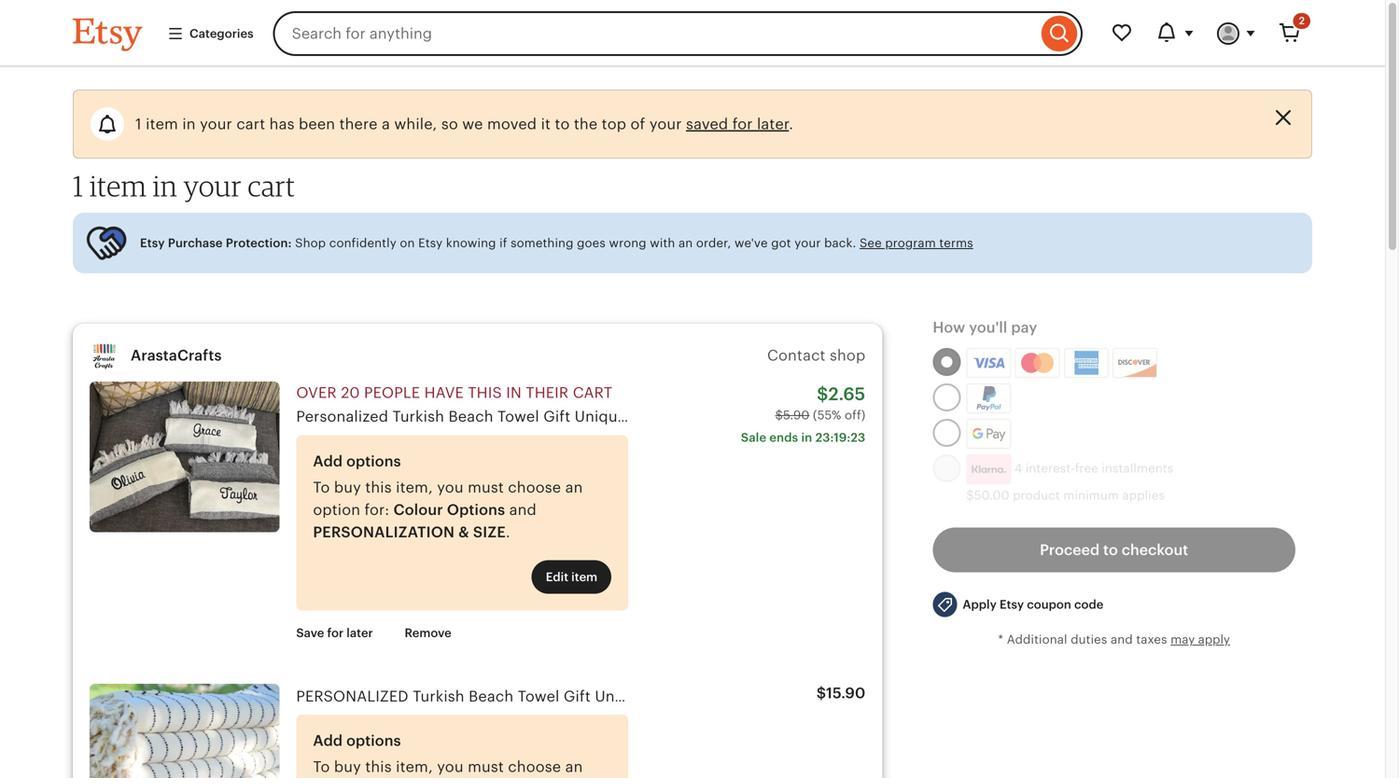 Task type: locate. For each thing, give the bounding box(es) containing it.
0 vertical spatial add
[[313, 453, 343, 470]]

apply
[[1199, 633, 1231, 647]]

0 vertical spatial must
[[468, 479, 504, 496]]

installments
[[1102, 462, 1174, 476]]

0 vertical spatial beach
[[449, 409, 494, 426]]

proceed to checkout
[[1040, 542, 1189, 559]]

turkish
[[393, 409, 445, 426], [413, 688, 465, 705]]

1 vertical spatial have
[[1121, 688, 1155, 705]]

item inside button
[[572, 570, 598, 584]]

for left woman
[[1003, 688, 1023, 705]]

off)
[[845, 408, 866, 422]]

$ up ends
[[776, 408, 783, 422]]

0 vertical spatial this
[[468, 385, 502, 402]]

to inside button
[[1104, 542, 1119, 559]]

2 you from the top
[[437, 759, 464, 776]]

0 vertical spatial have
[[424, 385, 464, 402]]

etsy purchase protection: shop confidently on etsy knowing if something goes wrong with an order, we've got your back. see program terms
[[140, 236, 974, 250]]

and right options
[[509, 502, 537, 519]]

0 horizontal spatial to
[[555, 116, 570, 133]]

terms
[[940, 236, 974, 250]]

1 vertical spatial options
[[347, 733, 401, 750]]

2 vertical spatial an
[[566, 759, 583, 776]]

trip,
[[935, 688, 967, 705]]

and left taxes
[[1111, 633, 1133, 647]]

0 vertical spatial $
[[817, 384, 829, 405]]

1 vertical spatial $
[[776, 408, 783, 422]]

contact
[[768, 347, 826, 364]]

1 vertical spatial this
[[365, 479, 392, 496]]

2 must from the top
[[468, 759, 504, 776]]

$ 15.90
[[817, 685, 866, 702]]

0 horizontal spatial 1
[[73, 169, 84, 203]]

1 buy from the top
[[334, 479, 361, 496]]

choose inside add options to buy this item, you must choose an
[[508, 759, 561, 776]]

1 horizontal spatial monogrammed
[[1037, 409, 1148, 426]]

0 vertical spatial choose
[[508, 479, 561, 496]]

0 vertical spatial an
[[679, 236, 693, 250]]

0 vertical spatial item,
[[396, 479, 433, 496]]

beach up add options to buy this item, you must choose an
[[469, 688, 514, 705]]

add for add options
[[313, 453, 343, 470]]

gifts
[[1324, 688, 1358, 705]]

apply etsy coupon code
[[963, 598, 1104, 612]]

later right the save on the bottom left of the page
[[347, 627, 373, 641]]

unique, inside over 20 people have this in their cart personalized turkish beach towel gift unique, bachelorette bridesmaid proposal wedding gift towel, monogrammed towels, unique christmas gift
[[575, 409, 631, 426]]

discover image
[[1114, 352, 1157, 377]]

duties
[[1071, 633, 1108, 647]]

1 vertical spatial choose
[[508, 759, 561, 776]]

this inside over 20 people have this in their cart personalized turkish beach towel gift unique, bachelorette bridesmaid proposal wedding gift towel, monogrammed towels, unique christmas gift
[[468, 385, 502, 402]]

2 vertical spatial $
[[817, 685, 827, 702]]

1 vertical spatial .
[[506, 524, 511, 541]]

minimum
[[1064, 489, 1120, 503]]

0 vertical spatial christmas
[[1266, 409, 1339, 426]]

1 vertical spatial an
[[566, 479, 583, 496]]

2 add from the top
[[313, 733, 343, 750]]

towel,
[[986, 409, 1032, 426]]

2 buy from the top
[[334, 759, 361, 776]]

options inside add options to buy this item, you must choose an
[[347, 733, 401, 750]]

paypal image
[[970, 387, 1009, 411]]

towel inside over 20 people have this in their cart personalized turkish beach towel gift unique, bachelorette bridesmaid proposal wedding gift towel, monogrammed towels, unique christmas gift
[[498, 409, 540, 426]]

must inside 'to buy this item, you must choose an option for:'
[[468, 479, 504, 496]]

american express image
[[1067, 351, 1106, 376]]

christmas right unique
[[1266, 409, 1339, 426]]

cart for 1 item in your cart has been there a while, so we moved it to the top of your saved for later .
[[237, 116, 265, 133]]

buy up option
[[334, 479, 361, 496]]

0 horizontal spatial .
[[506, 524, 511, 541]]

options up for:
[[347, 453, 401, 470]]

etsy left purchase
[[140, 236, 165, 250]]

2 vertical spatial cart
[[573, 385, 613, 402]]

over 20 people have this in their cart personalized turkish beach towel gift unique, bachelorette bridesmaid proposal wedding gift towel, monogrammed towels, unique christmas gift
[[296, 385, 1371, 426]]

your right of
[[650, 116, 682, 133]]

0 vertical spatial 1
[[135, 116, 142, 133]]

beach
[[449, 409, 494, 426], [469, 688, 514, 705]]

etsy right on
[[419, 236, 443, 250]]

to up option
[[313, 479, 330, 496]]

in left their
[[506, 385, 522, 402]]

$ left 'girls'
[[817, 685, 827, 702]]

for right the save on the bottom left of the page
[[327, 627, 344, 641]]

for
[[733, 116, 753, 133], [327, 627, 344, 641], [802, 688, 823, 705], [1003, 688, 1023, 705]]

this left their
[[468, 385, 502, 402]]

cart for 1 item in your cart
[[248, 169, 295, 203]]

your left has
[[200, 116, 232, 133]]

with
[[650, 236, 676, 250]]

2 horizontal spatial etsy
[[1000, 598, 1024, 612]]

christmas inside over 20 people have this in their cart personalized turkish beach towel gift unique, bachelorette bridesmaid proposal wedding gift towel, monogrammed towels, unique christmas gift
[[1266, 409, 1339, 426]]

to
[[313, 479, 330, 496], [313, 759, 330, 776]]

buy inside 'to buy this item, you must choose an option for:'
[[334, 479, 361, 496]]

protection:
[[226, 236, 292, 250]]

2 item, from the top
[[396, 759, 433, 776]]

0 vertical spatial to
[[555, 116, 570, 133]]

0 vertical spatial and
[[509, 502, 537, 519]]

arastacrafts image
[[90, 341, 120, 371]]

2 to from the top
[[313, 759, 330, 776]]

buy down personalized
[[334, 759, 361, 776]]

back.
[[825, 236, 857, 250]]

this up for:
[[365, 479, 392, 496]]

1 horizontal spatial 1
[[135, 116, 142, 133]]

additional
[[1007, 633, 1068, 647]]

to inside 'to buy this item, you must choose an option for:'
[[313, 479, 330, 496]]

to buy this item, you must choose an option for:
[[313, 479, 583, 519]]

there
[[340, 116, 378, 133]]

beach up 'to buy this item, you must choose an option for:'
[[449, 409, 494, 426]]

1 add from the top
[[313, 453, 343, 470]]

options for add options to buy this item, you must choose an
[[347, 733, 401, 750]]

1 vertical spatial item
[[90, 169, 147, 203]]

1 vertical spatial turkish
[[413, 688, 465, 705]]

1 horizontal spatial etsy
[[419, 236, 443, 250]]

etsy right apply
[[1000, 598, 1024, 612]]

None search field
[[273, 11, 1083, 56]]

to
[[555, 116, 570, 133], [1104, 542, 1119, 559]]

personalized turkish beach towel gift unique, monogrammed gift for girls weekend trip,  gift for woman who have everything, christmas gifts link
[[296, 688, 1358, 705]]

edit item button
[[532, 561, 612, 594]]

0 vertical spatial cart
[[237, 116, 265, 133]]

cart left has
[[237, 116, 265, 133]]

item,
[[396, 479, 433, 496], [396, 759, 433, 776]]

1 choose from the top
[[508, 479, 561, 496]]

interest-
[[1026, 462, 1076, 476]]

we've
[[735, 236, 768, 250]]

to right proceed
[[1104, 542, 1119, 559]]

1 vertical spatial unique,
[[595, 688, 651, 705]]

christmas left gifts
[[1246, 688, 1320, 705]]

in up the 1 item in your cart
[[182, 116, 196, 133]]

1 vertical spatial buy
[[334, 759, 361, 776]]

save for later button
[[282, 617, 387, 651]]

for:
[[365, 502, 390, 519]]

buy
[[334, 479, 361, 496], [334, 759, 361, 776]]

0 vertical spatial turkish
[[393, 409, 445, 426]]

google pay image
[[968, 420, 1011, 448]]

1 options from the top
[[347, 453, 401, 470]]

options down personalized
[[347, 733, 401, 750]]

contact shop button
[[768, 347, 866, 364]]

your up purchase
[[184, 169, 242, 203]]

etsy
[[140, 236, 165, 250], [419, 236, 443, 250], [1000, 598, 1024, 612]]

you inside add options to buy this item, you must choose an
[[437, 759, 464, 776]]

20
[[341, 385, 360, 402]]

choose
[[508, 479, 561, 496], [508, 759, 561, 776]]

add inside add options to buy this item, you must choose an
[[313, 733, 343, 750]]

1 horizontal spatial have
[[1121, 688, 1155, 705]]

1 vertical spatial add
[[313, 733, 343, 750]]

this
[[468, 385, 502, 402], [365, 479, 392, 496], [365, 759, 392, 776]]

we
[[462, 116, 483, 133]]

2 vertical spatial this
[[365, 759, 392, 776]]

1 vertical spatial you
[[437, 759, 464, 776]]

1 vertical spatial item,
[[396, 759, 433, 776]]

0 vertical spatial monogrammed
[[1037, 409, 1148, 426]]

1 item, from the top
[[396, 479, 433, 496]]

$ up "(55%"
[[817, 384, 829, 405]]

1 horizontal spatial to
[[1104, 542, 1119, 559]]

item, inside 'to buy this item, you must choose an option for:'
[[396, 479, 433, 496]]

you
[[437, 479, 464, 496], [437, 759, 464, 776]]

. right saved
[[789, 116, 794, 133]]

1 to from the top
[[313, 479, 330, 496]]

later right saved
[[757, 116, 789, 133]]

monogrammed inside over 20 people have this in their cart personalized turkish beach towel gift unique, bachelorette bridesmaid proposal wedding gift towel, monogrammed towels, unique christmas gift
[[1037, 409, 1148, 426]]

0 vertical spatial options
[[347, 453, 401, 470]]

1 horizontal spatial .
[[789, 116, 794, 133]]

. right &
[[506, 524, 511, 541]]

. inside colour options and personalization & size .
[[506, 524, 511, 541]]

this inside add options to buy this item, you must choose an
[[365, 759, 392, 776]]

to right it
[[555, 116, 570, 133]]

1 vertical spatial 1
[[73, 169, 84, 203]]

categories banner
[[39, 0, 1347, 67]]

confidently
[[329, 236, 397, 250]]

this for have
[[468, 385, 502, 402]]

0 vertical spatial you
[[437, 479, 464, 496]]

1 item in your cart has been there a while, so we moved it to the top of your saved for later .
[[135, 116, 794, 133]]

1 vertical spatial to
[[313, 759, 330, 776]]

option
[[313, 502, 361, 519]]

item for 1 item in your cart
[[90, 169, 147, 203]]

.
[[789, 116, 794, 133], [506, 524, 511, 541]]

visa image
[[973, 355, 1005, 372]]

beach inside over 20 people have this in their cart personalized turkish beach towel gift unique, bachelorette bridesmaid proposal wedding gift towel, monogrammed towels, unique christmas gift
[[449, 409, 494, 426]]

2 choose from the top
[[508, 759, 561, 776]]

girls
[[827, 688, 860, 705]]

0 horizontal spatial later
[[347, 627, 373, 641]]

1 vertical spatial later
[[347, 627, 373, 641]]

0 vertical spatial to
[[313, 479, 330, 496]]

towel
[[498, 409, 540, 426], [518, 688, 560, 705]]

arastacrafts link
[[131, 348, 222, 364]]

have right people
[[424, 385, 464, 402]]

1 vertical spatial monogrammed
[[656, 688, 767, 705]]

1 vertical spatial cart
[[248, 169, 295, 203]]

to down personalized
[[313, 759, 330, 776]]

2.65
[[829, 384, 866, 405]]

cart up "protection:"
[[248, 169, 295, 203]]

turkish up add options to buy this item, you must choose an
[[413, 688, 465, 705]]

1 vertical spatial and
[[1111, 633, 1133, 647]]

in right ends
[[802, 431, 813, 445]]

0 vertical spatial unique,
[[575, 409, 631, 426]]

0 horizontal spatial monogrammed
[[656, 688, 767, 705]]

cart right their
[[573, 385, 613, 402]]

personalized turkish beach towel gift unique, bachelorette bridesmaid proposal wedding gift towel, monogrammed towels, unique christmas gift image
[[90, 382, 280, 533]]

pay
[[1012, 320, 1038, 336]]

2
[[1300, 15, 1305, 27]]

1 must from the top
[[468, 479, 504, 496]]

0 horizontal spatial and
[[509, 502, 537, 519]]

have right the who
[[1121, 688, 1155, 705]]

0 vertical spatial item
[[146, 116, 178, 133]]

1 you from the top
[[437, 479, 464, 496]]

this down personalized
[[365, 759, 392, 776]]

their
[[526, 385, 569, 402]]

2 options from the top
[[347, 733, 401, 750]]

1
[[135, 116, 142, 133], [73, 169, 84, 203]]

add
[[313, 453, 343, 470], [313, 733, 343, 750]]

an inside 'to buy this item, you must choose an option for:'
[[566, 479, 583, 496]]

0 vertical spatial later
[[757, 116, 789, 133]]

bridesmaid
[[732, 409, 814, 426]]

personalized
[[296, 409, 389, 426]]

add for add options to buy this item, you must choose an
[[313, 733, 343, 750]]

must
[[468, 479, 504, 496], [468, 759, 504, 776]]

1 vertical spatial to
[[1104, 542, 1119, 559]]

0 vertical spatial buy
[[334, 479, 361, 496]]

over
[[296, 385, 337, 402]]

if
[[500, 236, 508, 250]]

0 horizontal spatial have
[[424, 385, 464, 402]]

turkish down people
[[393, 409, 445, 426]]

edit
[[546, 570, 569, 584]]

0 vertical spatial towel
[[498, 409, 540, 426]]

and
[[509, 502, 537, 519], [1111, 633, 1133, 647]]

2 vertical spatial item
[[572, 570, 598, 584]]

personalization
[[313, 524, 455, 541]]

1 vertical spatial must
[[468, 759, 504, 776]]



Task type: describe. For each thing, give the bounding box(es) containing it.
purchase
[[168, 236, 223, 250]]

shop
[[830, 347, 866, 364]]

personalized
[[296, 688, 409, 705]]

see
[[860, 236, 882, 250]]

it
[[541, 116, 551, 133]]

something
[[511, 236, 574, 250]]

towels,
[[1152, 409, 1206, 426]]

apply etsy coupon code button
[[919, 584, 1118, 626]]

proposal
[[819, 409, 882, 426]]

wrong
[[609, 236, 647, 250]]

5.90
[[783, 408, 810, 422]]

4
[[1015, 462, 1023, 476]]

choose inside 'to buy this item, you must choose an option for:'
[[508, 479, 561, 496]]

&
[[459, 524, 470, 541]]

shop
[[295, 236, 326, 250]]

$50.00 product minimum applies
[[967, 489, 1166, 503]]

mastercard image
[[1018, 351, 1058, 376]]

options for add options
[[347, 453, 401, 470]]

arastacrafts
[[131, 348, 222, 364]]

for inside save for later button
[[327, 627, 344, 641]]

4 interest-free installments
[[1012, 462, 1174, 476]]

contact shop
[[768, 347, 866, 364]]

proceed to checkout button
[[933, 528, 1296, 573]]

1 vertical spatial beach
[[469, 688, 514, 705]]

has
[[270, 116, 295, 133]]

free
[[1076, 462, 1099, 476]]

coupon
[[1027, 598, 1072, 612]]

may apply button
[[1171, 632, 1231, 649]]

have inside over 20 people have this in their cart personalized turkish beach towel gift unique, bachelorette bridesmaid proposal wedding gift towel, monogrammed towels, unique christmas gift
[[424, 385, 464, 402]]

1 vertical spatial christmas
[[1246, 688, 1320, 705]]

add options
[[313, 453, 401, 470]]

apply
[[963, 598, 997, 612]]

on
[[400, 236, 415, 250]]

checkout
[[1122, 542, 1189, 559]]

categories button
[[153, 17, 268, 51]]

for right saved
[[733, 116, 753, 133]]

got
[[772, 236, 792, 250]]

woman
[[1027, 688, 1082, 705]]

wedding
[[886, 409, 951, 426]]

in inside $ 2.65 $ 5.90 (55% off) sale ends in 23:19:23
[[802, 431, 813, 445]]

the
[[574, 116, 598, 133]]

in up purchase
[[153, 169, 178, 203]]

colour
[[394, 502, 443, 519]]

see program terms link
[[860, 236, 974, 250]]

1 for 1 item in your cart
[[73, 169, 84, 203]]

1 horizontal spatial and
[[1111, 633, 1133, 647]]

moved
[[487, 116, 537, 133]]

may
[[1171, 633, 1196, 647]]

weekend
[[864, 688, 931, 705]]

personalized turkish beach towel gift unique, bachelorette bridesmaid proposal wedding gift towel, monogrammed towels, unique christmas gift link
[[296, 409, 1371, 426]]

1 vertical spatial towel
[[518, 688, 560, 705]]

1 horizontal spatial later
[[757, 116, 789, 133]]

save for later
[[296, 627, 373, 641]]

saved for later link
[[686, 116, 789, 133]]

(55%
[[813, 408, 842, 422]]

save
[[296, 627, 324, 641]]

your right got
[[795, 236, 821, 250]]

colour options and personalization & size .
[[313, 502, 537, 541]]

size
[[473, 524, 506, 541]]

$ for 2.65
[[817, 384, 829, 405]]

product
[[1013, 489, 1061, 503]]

in inside over 20 people have this in their cart personalized turkish beach towel gift unique, bachelorette bridesmaid proposal wedding gift towel, monogrammed towels, unique christmas gift
[[506, 385, 522, 402]]

this for buy
[[365, 759, 392, 776]]

item for 1 item in your cart has been there a while, so we moved it to the top of your saved for later .
[[146, 116, 178, 133]]

pay in 4 installments image
[[967, 455, 1012, 485]]

edit item
[[546, 570, 598, 584]]

1 for 1 item in your cart has been there a while, so we moved it to the top of your saved for later .
[[135, 116, 142, 133]]

must inside add options to buy this item, you must choose an
[[468, 759, 504, 776]]

program
[[886, 236, 936, 250]]

applies
[[1123, 489, 1166, 503]]

item, inside add options to buy this item, you must choose an
[[396, 759, 433, 776]]

order,
[[697, 236, 732, 250]]

item for edit item
[[572, 570, 598, 584]]

0 horizontal spatial etsy
[[140, 236, 165, 250]]

to inside add options to buy this item, you must choose an
[[313, 759, 330, 776]]

code
[[1075, 598, 1104, 612]]

$50.00
[[967, 489, 1010, 503]]

proceed
[[1040, 542, 1100, 559]]

23:19:23
[[816, 431, 866, 445]]

add options to buy this item, you must choose an
[[313, 733, 583, 779]]

bachelorette
[[635, 409, 728, 426]]

etsy inside "apply etsy coupon code" "dropdown button"
[[1000, 598, 1024, 612]]

of
[[631, 116, 646, 133]]

*
[[999, 633, 1004, 647]]

this inside 'to buy this item, you must choose an option for:'
[[365, 479, 392, 496]]

remove button
[[391, 617, 466, 651]]

top
[[602, 116, 627, 133]]

$ for 15.90
[[817, 685, 827, 702]]

while,
[[394, 116, 437, 133]]

personalized turkish beach towel gift unique, monogrammed gift for girls weekend trip,  gift for woman who have everything, christmas gifts
[[296, 688, 1358, 705]]

and inside colour options and personalization & size .
[[509, 502, 537, 519]]

Search for anything text field
[[273, 11, 1037, 56]]

later inside button
[[347, 627, 373, 641]]

* additional duties and taxes may apply
[[999, 633, 1231, 647]]

none search field inside "categories" banner
[[273, 11, 1083, 56]]

personalized turkish beach towel gift unique, monogrammed gift for girls weekend trip,  gift for woman who have everything, christmas gifts image
[[90, 684, 280, 779]]

been
[[299, 116, 335, 133]]

categories
[[190, 27, 254, 41]]

0 vertical spatial .
[[789, 116, 794, 133]]

everything,
[[1159, 688, 1242, 705]]

people
[[364, 385, 420, 402]]

unique
[[1210, 409, 1262, 426]]

$ 2.65 $ 5.90 (55% off) sale ends in 23:19:23
[[741, 384, 866, 445]]

goes
[[577, 236, 606, 250]]

for left 'girls'
[[802, 688, 823, 705]]

an inside add options to buy this item, you must choose an
[[566, 759, 583, 776]]

2 link
[[1268, 11, 1313, 56]]

turkish inside over 20 people have this in their cart personalized turkish beach towel gift unique, bachelorette bridesmaid proposal wedding gift towel, monogrammed towels, unique christmas gift
[[393, 409, 445, 426]]

buy inside add options to buy this item, you must choose an
[[334, 759, 361, 776]]

remove
[[405, 627, 452, 641]]

saved
[[686, 116, 729, 133]]

sale
[[741, 431, 767, 445]]

you'll
[[969, 320, 1008, 336]]

15.90
[[827, 685, 866, 702]]

you inside 'to buy this item, you must choose an option for:'
[[437, 479, 464, 496]]

cart inside over 20 people have this in their cart personalized turkish beach towel gift unique, bachelorette bridesmaid proposal wedding gift towel, monogrammed towels, unique christmas gift
[[573, 385, 613, 402]]



Task type: vqa. For each thing, say whether or not it's contained in the screenshot.
we
yes



